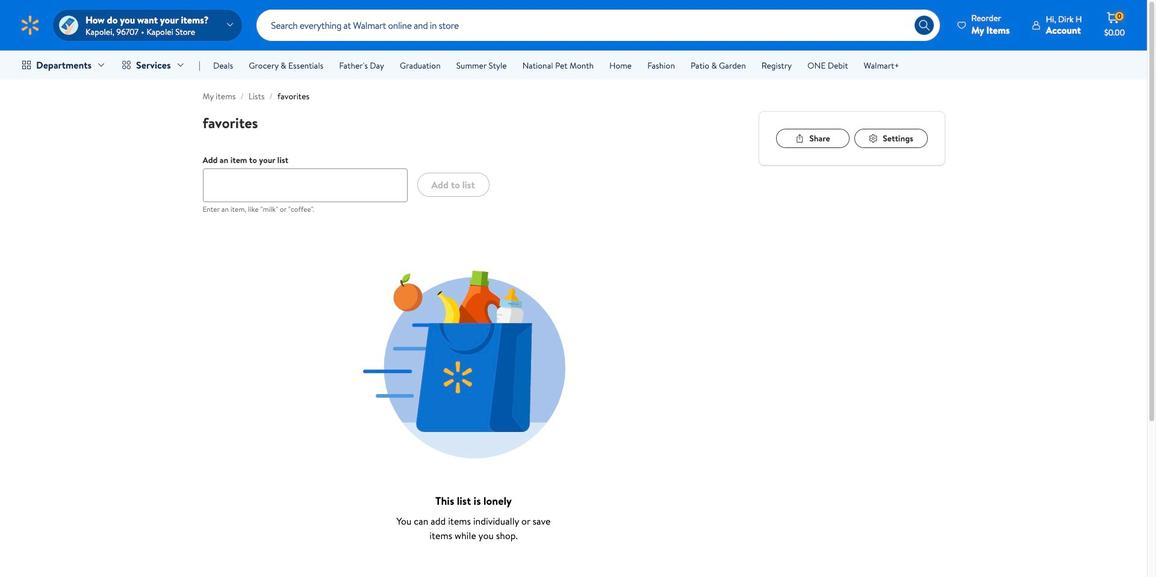Task type: locate. For each thing, give the bounding box(es) containing it.
Walmart Site-Wide search field
[[257, 10, 940, 41]]

 image
[[59, 16, 78, 35]]

None text field
[[203, 169, 407, 202]]

search icon image
[[918, 19, 930, 31]]

Search search field
[[257, 10, 940, 41]]



Task type: vqa. For each thing, say whether or not it's contained in the screenshot.
'Toy'
no



Task type: describe. For each thing, give the bounding box(es) containing it.
walmart homepage image
[[19, 14, 41, 36]]



